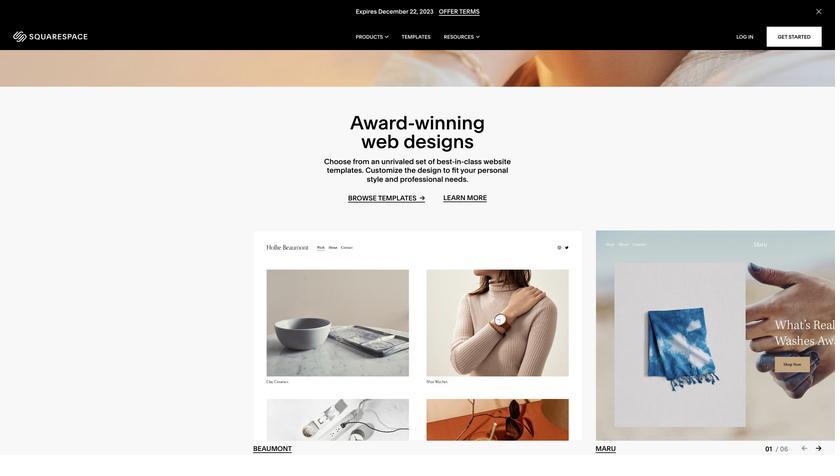Task type: vqa. For each thing, say whether or not it's contained in the screenshot.
Uptime
no



Task type: describe. For each thing, give the bounding box(es) containing it.
browse
[[348, 194, 377, 202]]

maru
[[596, 445, 617, 453]]

professional
[[400, 175, 444, 184]]

products
[[356, 34, 383, 40]]

templates.
[[327, 166, 364, 175]]

get started
[[779, 34, 812, 40]]

learn
[[444, 194, 466, 202]]

get
[[779, 34, 788, 40]]

web
[[362, 130, 400, 153]]

06
[[781, 445, 789, 453]]

offer
[[439, 8, 458, 15]]

log             in
[[737, 34, 754, 40]]

expires
[[356, 8, 377, 15]]

an
[[372, 157, 380, 166]]

beaumont button
[[253, 445, 292, 453]]

more
[[467, 194, 487, 202]]

offer terms link
[[439, 8, 480, 16]]

maru button
[[596, 445, 617, 453]]

to
[[444, 166, 451, 175]]

squarespace logo image
[[13, 31, 87, 42]]

set
[[416, 157, 427, 166]]

learn more
[[444, 194, 487, 202]]

/
[[776, 445, 779, 453]]

01
[[766, 445, 773, 453]]

designs
[[404, 130, 474, 153]]

offer terms
[[439, 8, 480, 15]]

customize
[[366, 166, 403, 175]]

of
[[429, 157, 435, 166]]

winning
[[415, 111, 485, 134]]

fit
[[452, 166, 459, 175]]

website
[[484, 157, 511, 166]]

templates inside browse templates →
[[378, 194, 417, 202]]

started
[[790, 34, 812, 40]]

choose
[[324, 157, 352, 166]]

in-
[[455, 157, 465, 166]]

needs.
[[445, 175, 469, 184]]

the
[[405, 166, 416, 175]]

design
[[418, 166, 442, 175]]

expires december 22, 2023
[[356, 8, 434, 15]]

browse templates →
[[348, 194, 425, 202]]



Task type: locate. For each thing, give the bounding box(es) containing it.
resources
[[444, 34, 474, 40]]

your
[[461, 166, 476, 175]]

get started link
[[768, 27, 823, 47]]

templates
[[402, 34, 431, 40], [378, 194, 417, 202]]

1 horizontal spatial →
[[817, 444, 823, 453]]

maru template image
[[597, 231, 836, 441]]

class
[[465, 157, 482, 166]]

squarespace logo link
[[13, 31, 175, 42]]

style
[[367, 175, 384, 184]]

personal
[[478, 166, 509, 175]]

december
[[378, 8, 409, 15]]

award-winning web designs
[[351, 111, 485, 153]]

templates down and
[[378, 194, 417, 202]]

in
[[749, 34, 754, 40]]

→ button
[[817, 444, 823, 453]]

beaumont template image
[[254, 231, 583, 441]]

0 vertical spatial templates
[[402, 34, 431, 40]]

→ inside browse templates →
[[420, 194, 425, 202]]

templates down 22,
[[402, 34, 431, 40]]

and
[[385, 175, 399, 184]]

products button
[[356, 23, 389, 50]]

beaumont
[[253, 445, 292, 453]]

terms
[[460, 8, 480, 15]]

1 vertical spatial →
[[817, 444, 823, 453]]

best-
[[437, 157, 455, 166]]

choose from an unrivaled set of best-in-class website templates. customize the design to fit your personal style and professional needs.
[[324, 157, 511, 184]]

learn more link
[[444, 194, 487, 202]]

log             in link
[[737, 34, 754, 40]]

1 vertical spatial templates
[[378, 194, 417, 202]]

templates link
[[402, 23, 431, 50]]

0 horizontal spatial →
[[420, 194, 425, 202]]

→
[[420, 194, 425, 202], [817, 444, 823, 453]]

/ 06
[[776, 445, 789, 453]]

log
[[737, 34, 748, 40]]

from
[[353, 157, 370, 166]]

unrivaled
[[382, 157, 414, 166]]

22,
[[410, 8, 418, 15]]

0 vertical spatial →
[[420, 194, 425, 202]]

resources button
[[444, 23, 480, 50]]

2023
[[420, 8, 434, 15]]

award-
[[351, 111, 415, 134]]



